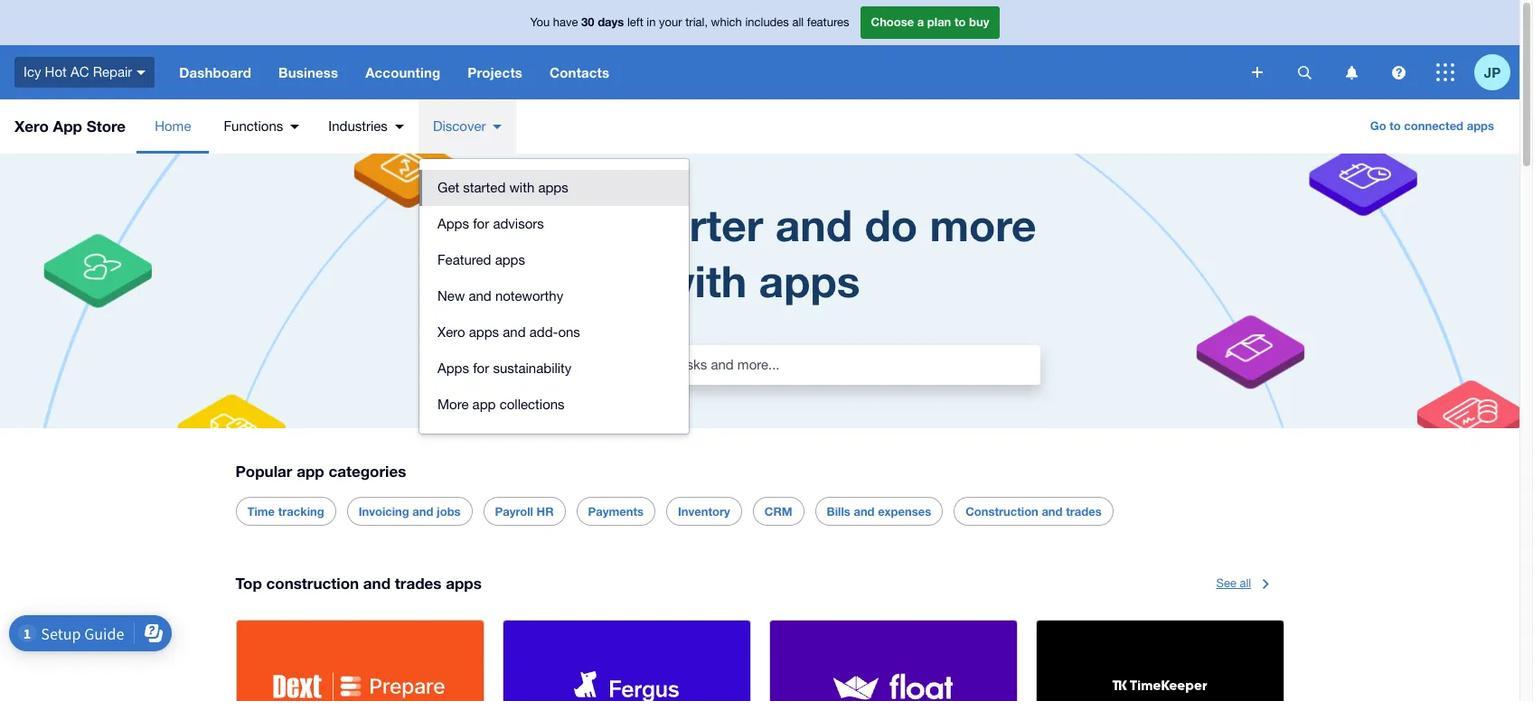 Task type: locate. For each thing, give the bounding box(es) containing it.
trades down invoicing and jobs in the left of the page
[[395, 574, 442, 593]]

apps inside work smarter and do more with apps
[[759, 255, 860, 307]]

plan
[[928, 15, 952, 29]]

industries
[[328, 118, 388, 134]]

more app collections
[[438, 397, 565, 412]]

svg image
[[1298, 66, 1312, 79], [137, 70, 146, 75]]

trial,
[[686, 16, 708, 29]]

xero inside button
[[438, 325, 465, 340]]

1 horizontal spatial with
[[660, 255, 747, 307]]

all
[[792, 16, 804, 29], [1240, 577, 1252, 590]]

home button
[[137, 99, 209, 154]]

construction and trades
[[966, 505, 1102, 519]]

group containing get started with apps
[[420, 159, 689, 434]]

0 horizontal spatial xero
[[14, 117, 49, 136]]

to inside go to connected apps link
[[1390, 118, 1401, 133]]

bills and expenses
[[827, 505, 931, 519]]

app for categories
[[297, 462, 324, 481]]

jp
[[1485, 64, 1501, 80]]

apps
[[1467, 118, 1495, 133], [538, 180, 569, 195], [495, 252, 525, 268], [759, 255, 860, 307], [469, 325, 499, 340], [446, 574, 482, 593]]

go
[[1371, 118, 1387, 133]]

apps for apps for sustainability
[[438, 361, 469, 376]]

1 horizontal spatial trades
[[1066, 505, 1102, 519]]

xero for xero apps and add-ons
[[438, 325, 465, 340]]

categories
[[329, 462, 406, 481]]

0 vertical spatial for
[[473, 216, 489, 231]]

banner
[[0, 0, 1520, 99]]

contacts button
[[536, 45, 623, 99]]

float cashflow forecasting app logo image
[[831, 672, 956, 702]]

add-
[[530, 325, 558, 340]]

includes
[[745, 16, 789, 29]]

1 horizontal spatial xero
[[438, 325, 465, 340]]

1 apps from the top
[[438, 216, 469, 231]]

xero app store
[[14, 117, 126, 136]]

bills and expenses button
[[827, 498, 931, 526]]

time
[[247, 505, 275, 519]]

projects button
[[454, 45, 536, 99]]

bills
[[827, 505, 851, 519]]

apps down jobs
[[446, 574, 482, 593]]

noteworthy
[[495, 288, 563, 304]]

1 horizontal spatial app
[[473, 397, 496, 412]]

apps down get
[[438, 216, 469, 231]]

30
[[581, 15, 595, 29]]

0 vertical spatial app
[[473, 397, 496, 412]]

menu containing home
[[137, 99, 517, 154]]

for
[[473, 216, 489, 231], [473, 361, 489, 376]]

navigation
[[166, 45, 1240, 99]]

your
[[659, 16, 682, 29]]

0 horizontal spatial all
[[792, 16, 804, 29]]

dext prepare logo image
[[273, 672, 446, 702]]

to right go
[[1390, 118, 1401, 133]]

1 vertical spatial with
[[660, 255, 747, 307]]

with down smarter
[[660, 255, 747, 307]]

xero left app
[[14, 117, 49, 136]]

0 horizontal spatial app
[[297, 462, 324, 481]]

accounting
[[365, 64, 441, 80]]

2 for from the top
[[473, 361, 489, 376]]

app inside button
[[473, 397, 496, 412]]

dashboard
[[179, 64, 251, 80]]

1 vertical spatial to
[[1390, 118, 1401, 133]]

app up tracking
[[297, 462, 324, 481]]

which
[[711, 16, 742, 29]]

a
[[918, 15, 924, 29]]

apps up apps for advisors button
[[538, 180, 569, 195]]

have
[[553, 16, 578, 29]]

more app collections button
[[420, 387, 689, 423]]

1 vertical spatial trades
[[395, 574, 442, 593]]

top
[[236, 574, 262, 593]]

Work smarter and do more with apps search field
[[0, 154, 1520, 429]]

app right "more"
[[473, 397, 496, 412]]

business
[[278, 64, 338, 80]]

apps up search apps, industries, tasks and more... field
[[759, 255, 860, 307]]

popular
[[236, 462, 292, 481]]

0 horizontal spatial to
[[955, 15, 966, 29]]

featured
[[438, 252, 491, 268]]

and
[[776, 199, 853, 250], [469, 288, 492, 304], [503, 325, 526, 340], [413, 505, 434, 519], [854, 505, 875, 519], [1042, 505, 1063, 519], [363, 574, 391, 593]]

0 vertical spatial trades
[[1066, 505, 1102, 519]]

apps inside "button"
[[538, 180, 569, 195]]

crm button
[[765, 498, 793, 526]]

more
[[930, 199, 1037, 250]]

svg image inside the icy hot ac repair popup button
[[137, 70, 146, 75]]

payroll
[[495, 505, 533, 519]]

jp button
[[1475, 45, 1520, 99]]

new and noteworthy button
[[420, 278, 689, 315]]

0 vertical spatial all
[[792, 16, 804, 29]]

store
[[86, 117, 126, 136]]

0 horizontal spatial svg image
[[137, 70, 146, 75]]

xero down new
[[438, 325, 465, 340]]

0 vertical spatial to
[[955, 15, 966, 29]]

1 vertical spatial xero
[[438, 325, 465, 340]]

1 vertical spatial apps
[[438, 361, 469, 376]]

work smarter and do more with apps
[[483, 199, 1037, 307]]

for up featured apps
[[473, 216, 489, 231]]

new and noteworthy
[[438, 288, 563, 304]]

xero
[[14, 117, 49, 136], [438, 325, 465, 340]]

time tracking button
[[247, 498, 324, 526]]

apps for sustainability
[[438, 361, 572, 376]]

0 vertical spatial xero
[[14, 117, 49, 136]]

left
[[627, 16, 644, 29]]

2 apps from the top
[[438, 361, 469, 376]]

for up "more app collections"
[[473, 361, 489, 376]]

app
[[53, 117, 82, 136]]

1 vertical spatial app
[[297, 462, 324, 481]]

discover
[[433, 118, 486, 134]]

to left buy
[[955, 15, 966, 29]]

all left features
[[792, 16, 804, 29]]

hot
[[45, 64, 67, 79]]

all right the "see"
[[1240, 577, 1252, 590]]

1 vertical spatial all
[[1240, 577, 1252, 590]]

get
[[438, 180, 459, 195]]

icy hot ac repair
[[24, 64, 132, 79]]

svg image
[[1437, 63, 1455, 81], [1346, 66, 1358, 79], [1392, 66, 1406, 79], [1252, 67, 1263, 78]]

with up 'advisors'
[[509, 180, 535, 195]]

0 vertical spatial apps
[[438, 216, 469, 231]]

apps up "more"
[[438, 361, 469, 376]]

list box
[[420, 159, 689, 434]]

1 horizontal spatial all
[[1240, 577, 1252, 590]]

ac
[[70, 64, 89, 79]]

0 horizontal spatial with
[[509, 180, 535, 195]]

all inside you have 30 days left in your trial, which includes all features
[[792, 16, 804, 29]]

construction
[[966, 505, 1039, 519]]

apps
[[438, 216, 469, 231], [438, 361, 469, 376]]

1 for from the top
[[473, 216, 489, 231]]

group
[[420, 159, 689, 434]]

navigation containing dashboard
[[166, 45, 1240, 99]]

0 vertical spatial with
[[509, 180, 535, 195]]

1 vertical spatial for
[[473, 361, 489, 376]]

navigation inside banner
[[166, 45, 1240, 99]]

invoicing and jobs
[[359, 505, 461, 519]]

construction and trades button
[[966, 498, 1102, 526]]

1 horizontal spatial to
[[1390, 118, 1401, 133]]

menu
[[137, 99, 517, 154]]

with inside "button"
[[509, 180, 535, 195]]

apps right connected at the right of page
[[1467, 118, 1495, 133]]

industries button
[[314, 99, 419, 154]]

trades right construction
[[1066, 505, 1102, 519]]



Task type: describe. For each thing, give the bounding box(es) containing it.
apps down 'advisors'
[[495, 252, 525, 268]]

more
[[438, 397, 469, 412]]

get started with apps button
[[420, 170, 689, 206]]

0 horizontal spatial trades
[[395, 574, 442, 593]]

discover button
[[419, 99, 517, 154]]

payments button
[[588, 498, 644, 526]]

app for collections
[[473, 397, 496, 412]]

invoicing
[[359, 505, 409, 519]]

buy
[[969, 15, 990, 29]]

time tracking
[[247, 505, 324, 519]]

payroll hr
[[495, 505, 554, 519]]

and inside work smarter and do more with apps
[[776, 199, 853, 250]]

tracking
[[278, 505, 324, 519]]

crm
[[765, 505, 793, 519]]

ons
[[558, 325, 580, 340]]

functions button
[[209, 99, 314, 154]]

construction
[[266, 574, 359, 593]]

top construction and trades apps
[[236, 574, 482, 593]]

timekeeper app logo image
[[1104, 672, 1216, 702]]

payroll hr button
[[495, 498, 554, 526]]

apps down new and noteworthy
[[469, 325, 499, 340]]

list box containing get started with apps
[[420, 159, 689, 434]]

started
[[463, 180, 506, 195]]

see
[[1217, 577, 1237, 590]]

hr
[[537, 505, 554, 519]]

icy hot ac repair button
[[0, 45, 166, 99]]

xero for xero app store
[[14, 117, 49, 136]]

advisors
[[493, 216, 544, 231]]

go to connected apps
[[1371, 118, 1495, 133]]

jobs
[[437, 505, 461, 519]]

sustainability
[[493, 361, 572, 376]]

collections
[[500, 397, 565, 412]]

Search apps, industries, tasks and more... field
[[523, 348, 1039, 382]]

with inside work smarter and do more with apps
[[660, 255, 747, 307]]

choose
[[871, 15, 914, 29]]

choose a plan to buy
[[871, 15, 990, 29]]

invoicing and jobs button
[[359, 498, 461, 526]]

functions
[[224, 118, 283, 134]]

for for sustainability
[[473, 361, 489, 376]]

for for advisors
[[473, 216, 489, 231]]

get started with apps
[[438, 180, 569, 195]]

go to connected apps link
[[1360, 112, 1505, 141]]

apps for advisors
[[438, 216, 544, 231]]

you
[[530, 16, 550, 29]]

accounting button
[[352, 45, 454, 99]]

smarter
[[602, 199, 764, 250]]

featured apps button
[[420, 242, 689, 278]]

apps for sustainability button
[[420, 351, 689, 387]]

featured apps
[[438, 252, 525, 268]]

you have 30 days left in your trial, which includes all features
[[530, 15, 849, 29]]

in
[[647, 16, 656, 29]]

business button
[[265, 45, 352, 99]]

days
[[598, 15, 624, 29]]

repair
[[93, 64, 132, 79]]

expenses
[[878, 505, 931, 519]]

fergus app logo image
[[574, 672, 679, 702]]

connected
[[1405, 118, 1464, 133]]

trades inside button
[[1066, 505, 1102, 519]]

projects
[[468, 64, 523, 80]]

see all
[[1217, 577, 1252, 590]]

features
[[807, 16, 849, 29]]

apps for advisors button
[[420, 206, 689, 242]]

to inside banner
[[955, 15, 966, 29]]

do
[[865, 199, 918, 250]]

inventory
[[678, 505, 730, 519]]

home
[[155, 118, 191, 134]]

inventory button
[[678, 498, 730, 526]]

apps for apps for advisors
[[438, 216, 469, 231]]

contacts
[[550, 64, 610, 80]]

payments
[[588, 505, 644, 519]]

see all link
[[1217, 570, 1284, 599]]

dashboard link
[[166, 45, 265, 99]]

1 horizontal spatial svg image
[[1298, 66, 1312, 79]]

work
[[483, 199, 590, 250]]

xero apps and add-ons button
[[420, 315, 689, 351]]

banner containing jp
[[0, 0, 1520, 99]]

xero apps and add-ons
[[438, 325, 580, 340]]

popular app categories
[[236, 462, 406, 481]]



Task type: vqa. For each thing, say whether or not it's contained in the screenshot.
"Newest to oldest"
no



